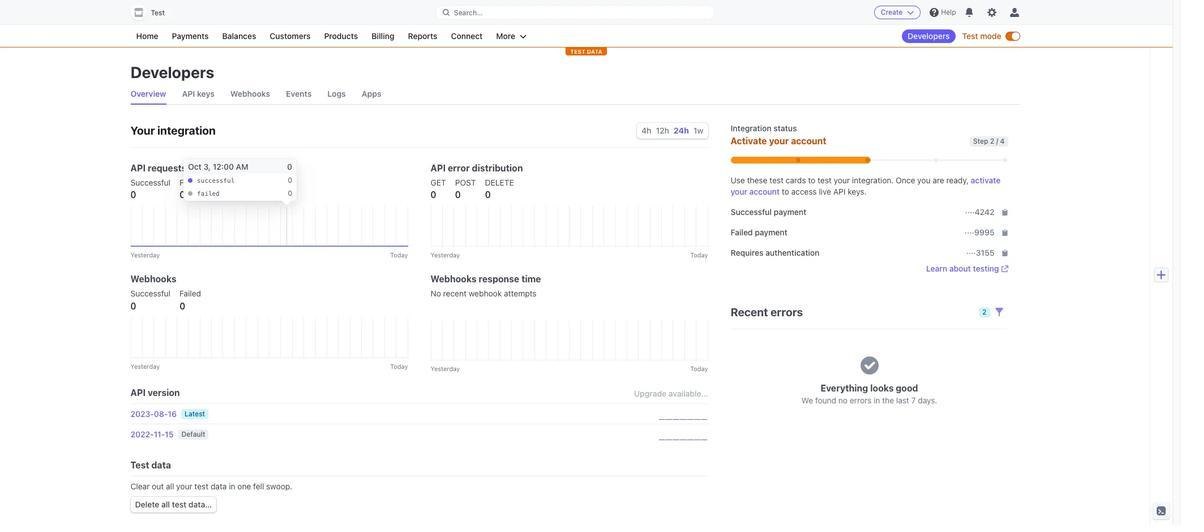 Task type: vqa. For each thing, say whether or not it's contained in the screenshot.
Lists
no



Task type: describe. For each thing, give the bounding box(es) containing it.
products
[[324, 31, 358, 41]]

api version
[[131, 388, 180, 398]]

access
[[792, 187, 817, 197]]

0 horizontal spatial errors
[[771, 306, 803, 319]]

test button
[[131, 5, 176, 20]]

api for api requests
[[131, 163, 146, 173]]

apps link
[[362, 84, 382, 104]]

api error distribution
[[431, 163, 523, 173]]

customers
[[270, 31, 311, 41]]

payment for failed payment
[[755, 228, 788, 237]]

latest
[[185, 410, 205, 419]]

api keys
[[182, 89, 215, 99]]

logs link
[[328, 84, 346, 104]]

1 successful 0 from the top
[[131, 178, 171, 200]]

0 button for failed 0
[[180, 188, 185, 202]]

1 horizontal spatial webhooks
[[230, 89, 270, 99]]

recent
[[443, 289, 467, 299]]

yesterday for api requests
[[131, 252, 160, 259]]

delete all test data…
[[135, 500, 212, 510]]

activate your account
[[731, 176, 1001, 197]]

1w
[[694, 126, 704, 135]]

overview link
[[131, 84, 166, 104]]

test for test
[[151, 8, 165, 17]]

overview
[[131, 89, 166, 99]]

today for response
[[691, 365, 708, 373]]

0 button for delete 0
[[485, 188, 491, 202]]

/
[[997, 137, 999, 145]]

successful payment
[[731, 207, 807, 217]]

mode
[[981, 31, 1002, 41]]

your integration
[[131, 124, 216, 137]]

connect
[[451, 31, 483, 41]]

0 horizontal spatial in
[[229, 482, 235, 492]]

cards
[[786, 176, 806, 185]]

2023-08-16
[[131, 410, 177, 419]]

16
[[168, 410, 177, 419]]

your
[[131, 124, 155, 137]]

2023-
[[131, 410, 154, 419]]

payments
[[172, 31, 209, 41]]

test up live at right
[[818, 176, 832, 185]]

payments link
[[166, 29, 214, 43]]

delete
[[485, 178, 514, 188]]

these
[[748, 176, 768, 185]]

activate your account link
[[731, 176, 1001, 197]]

····9995
[[965, 228, 995, 237]]

days.
[[918, 396, 938, 406]]

step 2 / 4
[[974, 137, 1005, 145]]

0 vertical spatial failed
[[180, 178, 201, 188]]

activate your account
[[731, 136, 827, 146]]

····4242
[[966, 207, 995, 217]]

····3155 button
[[967, 248, 1009, 259]]

events link
[[286, 84, 312, 104]]

webhooks response time
[[431, 274, 541, 284]]

distribution
[[472, 163, 523, 173]]

delete 0
[[485, 178, 514, 200]]

clear out all your test data in one fell swoop.
[[131, 482, 292, 492]]

test up data…
[[195, 482, 209, 492]]

one
[[238, 482, 251, 492]]

1 failed 0 from the top
[[180, 178, 201, 200]]

1 vertical spatial successful
[[731, 207, 772, 217]]

learn
[[927, 264, 948, 274]]

24h
[[674, 126, 689, 135]]

activate
[[731, 136, 767, 146]]

0 button for get 0
[[431, 188, 437, 202]]

4h button
[[642, 126, 652, 135]]

1 horizontal spatial developers
[[908, 31, 950, 41]]

more button
[[491, 29, 533, 43]]

api for api error distribution
[[431, 163, 446, 173]]

today for error
[[691, 252, 708, 259]]

delete all test data… button
[[131, 497, 217, 513]]

4
[[1001, 137, 1005, 145]]

billing link
[[366, 29, 400, 43]]

2022-11-15
[[131, 430, 174, 440]]

get 0
[[431, 178, 446, 200]]

create button
[[875, 6, 921, 19]]

apps
[[362, 89, 382, 99]]

api right live at right
[[834, 187, 846, 197]]

api for api keys
[[182, 89, 195, 99]]

upgrade
[[634, 389, 667, 399]]

the
[[883, 396, 895, 406]]

errors inside everything looks good we found no errors in the last 7 days.
[[850, 396, 872, 406]]

step
[[974, 137, 989, 145]]

today for requests
[[390, 252, 408, 259]]

swoop.
[[266, 482, 292, 492]]

search…
[[454, 8, 483, 17]]

requires authentication
[[731, 248, 820, 258]]

test for test data
[[131, 461, 149, 471]]

1 vertical spatial developers
[[131, 63, 214, 82]]

0 vertical spatial successful
[[131, 178, 171, 188]]

2022-11-15 link
[[131, 429, 174, 441]]

version
[[148, 388, 180, 398]]

0 horizontal spatial data
[[151, 461, 171, 471]]

get
[[431, 178, 446, 188]]

2022-
[[131, 430, 154, 440]]

found
[[816, 396, 837, 406]]



Task type: locate. For each thing, give the bounding box(es) containing it.
your up delete all test data…
[[176, 482, 192, 492]]

everything looks good we found no errors in the last 7 days.
[[802, 384, 938, 406]]

0 vertical spatial in
[[874, 396, 881, 406]]

balances link
[[217, 29, 262, 43]]

test mode
[[963, 31, 1002, 41]]

0 button down get
[[431, 188, 437, 202]]

1w button
[[694, 126, 704, 135]]

1 vertical spatial test
[[963, 31, 979, 41]]

we
[[802, 396, 814, 406]]

learn about testing link
[[927, 263, 1009, 275]]

account down the 'these'
[[750, 187, 780, 197]]

integration status
[[731, 124, 797, 133]]

failed
[[197, 190, 220, 198]]

live
[[819, 187, 832, 197]]

attempts
[[504, 289, 537, 299]]

data left one on the bottom left of page
[[211, 482, 227, 492]]

0 horizontal spatial developers
[[131, 63, 214, 82]]

yesterday for webhooks response time
[[431, 365, 460, 373]]

your
[[770, 136, 789, 146], [834, 176, 850, 185], [731, 187, 748, 197], [176, 482, 192, 492]]

you
[[918, 176, 931, 185]]

0 button down the api requests
[[131, 188, 136, 202]]

1 vertical spatial 2
[[983, 308, 987, 316]]

1 vertical spatial account
[[750, 187, 780, 197]]

2023-08-16 link
[[131, 409, 177, 420]]

3 0 button from the left
[[431, 188, 437, 202]]

1 horizontal spatial account
[[791, 136, 827, 146]]

1 vertical spatial all
[[161, 500, 170, 510]]

test left mode
[[963, 31, 979, 41]]

0 button for successful 0
[[131, 188, 136, 202]]

0 vertical spatial payment
[[774, 207, 807, 217]]

figure
[[131, 206, 408, 247], [131, 206, 408, 247]]

create
[[881, 8, 903, 16]]

all right delete
[[161, 500, 170, 510]]

api up get
[[431, 163, 446, 173]]

to up access in the top right of the page
[[809, 176, 816, 185]]

time
[[522, 274, 541, 284]]

activate
[[971, 176, 1001, 185]]

····3155
[[967, 248, 995, 258]]

failed payment
[[731, 228, 788, 237]]

test up home
[[151, 8, 165, 17]]

errors right recent
[[771, 306, 803, 319]]

recent errors
[[731, 306, 803, 319]]

0 vertical spatial data
[[151, 461, 171, 471]]

account for activate your account
[[750, 187, 780, 197]]

1 horizontal spatial in
[[874, 396, 881, 406]]

1 horizontal spatial data
[[211, 482, 227, 492]]

0 vertical spatial all
[[166, 482, 174, 492]]

requests
[[148, 163, 187, 173]]

help button
[[926, 3, 961, 22]]

integration
[[157, 124, 216, 137]]

all inside button
[[161, 500, 170, 510]]

api left requests
[[131, 163, 146, 173]]

no recent webhook attempts
[[431, 289, 537, 299]]

2
[[991, 137, 995, 145], [983, 308, 987, 316]]

more
[[496, 31, 516, 41]]

default
[[182, 431, 205, 439]]

account inside activate your account
[[750, 187, 780, 197]]

tab list containing overview
[[131, 84, 1020, 105]]

2 horizontal spatial test
[[963, 31, 979, 41]]

1 horizontal spatial 2
[[991, 137, 995, 145]]

api left keys
[[182, 89, 195, 99]]

0 vertical spatial successful 0
[[131, 178, 171, 200]]

1 vertical spatial successful 0
[[131, 289, 171, 312]]

upgrade available… button
[[634, 389, 708, 400]]

in
[[874, 396, 881, 406], [229, 482, 235, 492]]

Search… text field
[[436, 5, 714, 20]]

list box containing oct 3, 12:00 am
[[184, 159, 297, 201]]

1 vertical spatial in
[[229, 482, 235, 492]]

developers down help button
[[908, 31, 950, 41]]

keys
[[197, 89, 215, 99]]

integration
[[731, 124, 772, 133]]

integration.
[[853, 176, 894, 185]]

in left the
[[874, 396, 881, 406]]

account down status
[[791, 136, 827, 146]]

2 vertical spatial failed
[[180, 289, 201, 299]]

12:00
[[213, 162, 234, 172]]

0 horizontal spatial webhooks
[[131, 274, 176, 284]]

1 vertical spatial to
[[782, 187, 790, 197]]

1 horizontal spatial to
[[809, 176, 816, 185]]

webhooks
[[230, 89, 270, 99], [131, 274, 176, 284], [431, 274, 477, 284]]

post 0
[[455, 178, 476, 200]]

customers link
[[264, 29, 316, 43]]

0 inside delete 0
[[485, 190, 491, 200]]

1 vertical spatial data
[[211, 482, 227, 492]]

2 horizontal spatial webhooks
[[431, 274, 477, 284]]

test
[[770, 176, 784, 185], [818, 176, 832, 185], [195, 482, 209, 492], [172, 500, 187, 510]]

1 vertical spatial failed 0
[[180, 289, 201, 312]]

0 horizontal spatial 2
[[983, 308, 987, 316]]

in left one on the bottom left of page
[[229, 482, 235, 492]]

Search… search field
[[436, 5, 714, 20]]

clear
[[131, 482, 150, 492]]

all right out
[[166, 482, 174, 492]]

test up the clear
[[131, 461, 149, 471]]

your down status
[[770, 136, 789, 146]]

your inside activate your account
[[731, 187, 748, 197]]

data
[[587, 48, 603, 55]]

yesterday
[[131, 252, 160, 259], [431, 252, 460, 259], [131, 363, 160, 371], [431, 365, 460, 373]]

4 0 button from the left
[[455, 188, 461, 202]]

once
[[896, 176, 916, 185]]

2 0 button from the left
[[180, 188, 185, 202]]

0 button left failed at the top of page
[[180, 188, 185, 202]]

0
[[287, 162, 292, 172], [288, 176, 292, 184], [288, 189, 292, 197], [131, 190, 136, 200], [180, 190, 185, 200], [431, 190, 437, 200], [455, 190, 461, 200], [485, 190, 491, 200], [131, 301, 136, 312], [180, 301, 185, 312]]

0 vertical spatial account
[[791, 136, 827, 146]]

test inside 'button'
[[151, 8, 165, 17]]

0 inside get 0
[[431, 190, 437, 200]]

1 vertical spatial failed
[[731, 228, 753, 237]]

1 0 button from the left
[[131, 188, 136, 202]]

12h button
[[656, 126, 670, 135]]

0 vertical spatial developers
[[908, 31, 950, 41]]

test left the cards
[[770, 176, 784, 185]]

0 inside post 0
[[455, 190, 461, 200]]

0 horizontal spatial account
[[750, 187, 780, 197]]

balances
[[222, 31, 256, 41]]

test left data…
[[172, 500, 187, 510]]

yesterday for api error distribution
[[431, 252, 460, 259]]

tab list
[[131, 84, 1020, 105]]

0 vertical spatial failed 0
[[180, 178, 201, 200]]

account for activate your account
[[791, 136, 827, 146]]

0 horizontal spatial test
[[131, 461, 149, 471]]

0 button down delete
[[485, 188, 491, 202]]

to down the cards
[[782, 187, 790, 197]]

recent
[[731, 306, 769, 319]]

test for test mode
[[963, 31, 979, 41]]

1 vertical spatial errors
[[850, 396, 872, 406]]

2 vertical spatial test
[[131, 461, 149, 471]]

api up 2023-
[[131, 388, 146, 398]]

in inside everything looks good we found no errors in the last 7 days.
[[874, 396, 881, 406]]

error
[[448, 163, 470, 173]]

2 failed 0 from the top
[[180, 289, 201, 312]]

am
[[236, 162, 248, 172]]

list box
[[184, 159, 297, 201]]

0 button for post 0
[[455, 188, 461, 202]]

test data
[[131, 461, 171, 471]]

0 vertical spatial test
[[151, 8, 165, 17]]

requires
[[731, 248, 764, 258]]

use these test cards to test your integration. once you are ready,
[[731, 176, 969, 185]]

api for api version
[[131, 388, 146, 398]]

testing
[[974, 264, 1000, 274]]

1 horizontal spatial errors
[[850, 396, 872, 406]]

api keys link
[[182, 84, 215, 104]]

payment down successful payment
[[755, 228, 788, 237]]

5 0 button from the left
[[485, 188, 491, 202]]

2 left /
[[991, 137, 995, 145]]

events
[[286, 89, 312, 99]]

oct
[[188, 162, 202, 172]]

delete
[[135, 500, 159, 510]]

2 vertical spatial successful
[[131, 289, 171, 299]]

payment for successful payment
[[774, 207, 807, 217]]

4h 12h 24h 1w
[[642, 126, 704, 135]]

yesterday for webhooks
[[131, 363, 160, 371]]

learn about testing
[[927, 264, 1000, 274]]

2 down testing
[[983, 308, 987, 316]]

0 button down post at the top left
[[455, 188, 461, 202]]

home link
[[131, 29, 164, 43]]

0 vertical spatial to
[[809, 176, 816, 185]]

12h
[[656, 126, 670, 135]]

data
[[151, 461, 171, 471], [211, 482, 227, 492]]

out
[[152, 482, 164, 492]]

upgrade available…
[[634, 389, 708, 399]]

test
[[571, 48, 586, 55]]

2 successful 0 from the top
[[131, 289, 171, 312]]

successful
[[131, 178, 171, 188], [731, 207, 772, 217], [131, 289, 171, 299]]

api
[[182, 89, 195, 99], [131, 163, 146, 173], [431, 163, 446, 173], [834, 187, 846, 197], [131, 388, 146, 398]]

0 vertical spatial errors
[[771, 306, 803, 319]]

····4242 button
[[966, 207, 1009, 218]]

errors right 'no'
[[850, 396, 872, 406]]

help
[[942, 8, 957, 16]]

authentication
[[766, 248, 820, 258]]

4h
[[642, 126, 652, 135]]

webhook
[[469, 289, 502, 299]]

your down use
[[731, 187, 748, 197]]

0 horizontal spatial to
[[782, 187, 790, 197]]

developers up overview
[[131, 63, 214, 82]]

1 horizontal spatial test
[[151, 8, 165, 17]]

ready,
[[947, 176, 969, 185]]

test
[[151, 8, 165, 17], [963, 31, 979, 41], [131, 461, 149, 471]]

connect link
[[446, 29, 489, 43]]

response
[[479, 274, 520, 284]]

1 vertical spatial payment
[[755, 228, 788, 237]]

data…
[[189, 500, 212, 510]]

0 vertical spatial 2
[[991, 137, 995, 145]]

developers link
[[902, 29, 956, 43]]

payment down access in the top right of the page
[[774, 207, 807, 217]]

about
[[950, 264, 972, 274]]

data up out
[[151, 461, 171, 471]]

test inside button
[[172, 500, 187, 510]]

your up keys.
[[834, 176, 850, 185]]

good
[[896, 384, 919, 394]]



